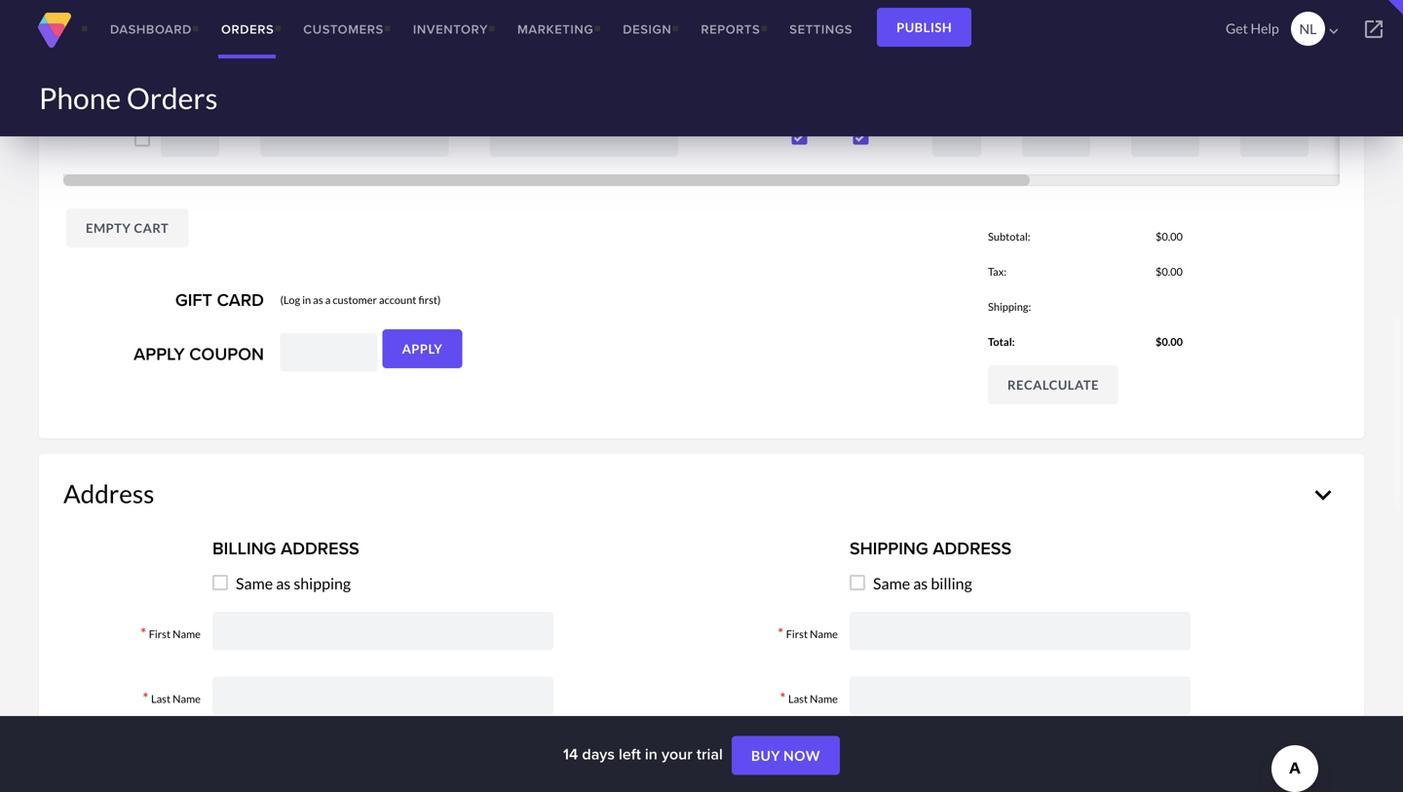 Task type: describe. For each thing, give the bounding box(es) containing it.
0 vertical spatial in
[[302, 293, 311, 307]]

$0.00 for tax:
[[1156, 265, 1183, 278]]


[[1362, 18, 1386, 41]]

0 vertical spatial orders
[[221, 20, 274, 38]]

(log in as a customer account first)
[[280, 293, 441, 307]]

phone orders
[[39, 80, 218, 115]]


[[1325, 23, 1343, 40]]

settings
[[789, 20, 853, 38]]

publish button
[[877, 8, 972, 47]]

gift card
[[175, 287, 269, 313]]

billing address
[[212, 536, 359, 561]]

recalculate
[[1007, 377, 1099, 393]]

same for same as shipping
[[236, 574, 273, 593]]

apply for apply coupon
[[134, 341, 185, 367]]

subtotal:
[[988, 230, 1030, 243]]

buy
[[751, 747, 780, 764]]

shipping address
[[850, 536, 1012, 561]]

empty cart link
[[66, 209, 188, 248]]

billing
[[931, 574, 972, 593]]

billing
[[212, 536, 276, 561]]

14
[[563, 742, 578, 765]]

customer
[[333, 293, 377, 307]]

* last name for same as billing
[[780, 689, 840, 706]]

dashboard link
[[95, 0, 207, 58]]

customers
[[303, 20, 384, 38]]

a
[[325, 293, 331, 307]]

0 horizontal spatial address
[[63, 479, 154, 509]]

1 vertical spatial orders
[[127, 80, 218, 115]]

buy now link
[[732, 736, 840, 775]]

trial
[[697, 742, 723, 765]]

marketing
[[517, 20, 594, 38]]

apply link
[[383, 329, 462, 368]]

14 days left in your trial
[[563, 742, 727, 765]]

apply coupon
[[134, 341, 269, 367]]

nl
[[1299, 20, 1317, 37]]

1 horizontal spatial in
[[645, 742, 658, 765]]

(log
[[280, 293, 300, 307]]

as for same as billing
[[913, 574, 928, 593]]

 link
[[1345, 0, 1403, 58]]

buy now
[[751, 747, 820, 764]]

as for same as shipping
[[276, 574, 291, 593]]

shipping
[[850, 536, 928, 561]]

your
[[662, 742, 693, 765]]

first for same as billing
[[786, 628, 808, 641]]

expand_more
[[1307, 479, 1340, 512]]

* first name for same as shipping
[[141, 625, 203, 641]]

total:
[[988, 335, 1015, 348]]

nl 
[[1299, 20, 1343, 40]]

get
[[1226, 20, 1248, 37]]



Task type: locate. For each thing, give the bounding box(es) containing it.
1 horizontal spatial orders
[[221, 20, 274, 38]]

1 last from the left
[[151, 692, 171, 706]]

0 horizontal spatial first
[[149, 628, 171, 641]]

2 $0.00 from the top
[[1156, 265, 1183, 278]]

last for same as billing
[[788, 692, 808, 706]]

3 $0.00 from the top
[[1156, 335, 1183, 348]]

1 horizontal spatial same
[[873, 574, 910, 593]]

first
[[149, 628, 171, 641], [786, 628, 808, 641]]

shipping
[[294, 574, 351, 593]]

in
[[302, 293, 311, 307], [645, 742, 658, 765]]

None text field
[[1240, 119, 1308, 157], [280, 333, 378, 372], [1240, 119, 1308, 157], [280, 333, 378, 372]]

publish
[[896, 19, 952, 35]]

tax:
[[988, 265, 1007, 278]]

0 horizontal spatial last
[[151, 692, 171, 706]]

0 vertical spatial $0.00
[[1156, 230, 1183, 243]]

0 horizontal spatial * last name
[[143, 689, 203, 706]]

same as billing
[[873, 574, 972, 593]]

reports
[[701, 20, 760, 38]]

1 vertical spatial $0.00
[[1156, 265, 1183, 278]]

apply
[[134, 341, 185, 367], [402, 341, 443, 357]]

address for billing address
[[281, 536, 359, 561]]

same
[[236, 574, 273, 593], [873, 574, 910, 593]]

0 horizontal spatial * first name
[[141, 625, 203, 641]]

0 horizontal spatial same
[[236, 574, 273, 593]]

as down the billing address
[[276, 574, 291, 593]]

as
[[313, 293, 323, 307], [276, 574, 291, 593], [913, 574, 928, 593]]

0 horizontal spatial in
[[302, 293, 311, 307]]

card
[[217, 287, 264, 313]]

orders
[[221, 20, 274, 38], [127, 80, 218, 115]]

2 vertical spatial $0.00
[[1156, 335, 1183, 348]]

apply down first)
[[402, 341, 443, 357]]

None field
[[212, 612, 553, 651], [850, 612, 1191, 651], [212, 677, 553, 715], [850, 677, 1191, 715], [212, 612, 553, 651], [850, 612, 1191, 651], [212, 677, 553, 715], [850, 677, 1191, 715]]

left
[[619, 742, 641, 765]]

2 * last name from the left
[[780, 689, 840, 706]]

in right the left
[[645, 742, 658, 765]]

$0.00
[[1156, 230, 1183, 243], [1156, 265, 1183, 278], [1156, 335, 1183, 348]]

empty
[[86, 220, 131, 236]]

0 horizontal spatial orders
[[127, 80, 218, 115]]

1 horizontal spatial address
[[281, 536, 359, 561]]

0 horizontal spatial as
[[276, 574, 291, 593]]

help
[[1251, 20, 1279, 37]]

* last name for same as shipping
[[143, 689, 203, 706]]

None number field
[[161, 44, 219, 82], [932, 44, 981, 82], [161, 119, 219, 157], [932, 119, 981, 157], [1022, 119, 1090, 157], [1131, 119, 1199, 157], [161, 44, 219, 82], [932, 44, 981, 82], [161, 119, 219, 157], [932, 119, 981, 157], [1022, 119, 1090, 157], [1131, 119, 1199, 157]]

account
[[379, 293, 416, 307]]

address
[[63, 479, 154, 509], [281, 536, 359, 561], [933, 536, 1012, 561]]

gift
[[175, 287, 212, 313]]

1 $0.00 from the top
[[1156, 230, 1183, 243]]

2 last from the left
[[788, 692, 808, 706]]

last
[[151, 692, 171, 706], [788, 692, 808, 706]]

orders down the dashboard link at the top of page
[[127, 80, 218, 115]]

dashboard
[[110, 20, 192, 38]]

same down 'billing'
[[236, 574, 273, 593]]

*
[[141, 625, 146, 641], [778, 625, 783, 641], [143, 689, 148, 706], [780, 689, 786, 706]]

coupon
[[189, 341, 264, 367]]

None text field
[[260, 119, 449, 157], [490, 119, 678, 157], [260, 119, 449, 157], [490, 119, 678, 157]]

0 horizontal spatial apply
[[134, 341, 185, 367]]

2 first from the left
[[786, 628, 808, 641]]

address for shipping address
[[933, 536, 1012, 561]]

orders left customers
[[221, 20, 274, 38]]

* last name
[[143, 689, 203, 706], [780, 689, 840, 706]]

as left billing
[[913, 574, 928, 593]]

shipping:
[[988, 300, 1031, 313]]

1 first from the left
[[149, 628, 171, 641]]

1 horizontal spatial last
[[788, 692, 808, 706]]

* first name
[[141, 625, 203, 641], [778, 625, 840, 641]]

days
[[582, 742, 615, 765]]

recalculate link
[[988, 366, 1119, 404]]

inventory
[[413, 20, 488, 38]]

phone
[[39, 80, 121, 115]]

same for same as billing
[[873, 574, 910, 593]]

same as shipping
[[236, 574, 351, 593]]

1 vertical spatial in
[[645, 742, 658, 765]]

$0.00 for subtotal:
[[1156, 230, 1183, 243]]

get help
[[1226, 20, 1279, 37]]

1 * last name from the left
[[143, 689, 203, 706]]

apply down 'gift'
[[134, 341, 185, 367]]

same down shipping
[[873, 574, 910, 593]]

$0.00 for total:
[[1156, 335, 1183, 348]]

design
[[623, 20, 672, 38]]

first for same as shipping
[[149, 628, 171, 641]]

cart
[[134, 220, 169, 236]]

1 same from the left
[[236, 574, 273, 593]]

1 horizontal spatial * first name
[[778, 625, 840, 641]]

company
[[793, 756, 840, 770]]

1 horizontal spatial first
[[786, 628, 808, 641]]

1 horizontal spatial as
[[313, 293, 323, 307]]

1 * first name from the left
[[141, 625, 203, 641]]

empty cart
[[86, 220, 169, 236]]

in right (log
[[302, 293, 311, 307]]

name
[[173, 628, 201, 641], [810, 628, 838, 641], [173, 692, 201, 706], [810, 692, 838, 706]]

2 horizontal spatial address
[[933, 536, 1012, 561]]

now
[[784, 747, 820, 764]]

2 same from the left
[[873, 574, 910, 593]]

1 horizontal spatial apply
[[402, 341, 443, 357]]

as left a
[[313, 293, 323, 307]]

2 * first name from the left
[[778, 625, 840, 641]]

apply for apply
[[402, 341, 443, 357]]

last for same as shipping
[[151, 692, 171, 706]]

first)
[[418, 293, 441, 307]]

* first name for same as billing
[[778, 625, 840, 641]]

1 horizontal spatial * last name
[[780, 689, 840, 706]]

2 horizontal spatial as
[[913, 574, 928, 593]]



Task type: vqa. For each thing, say whether or not it's contained in the screenshot.
view
no



